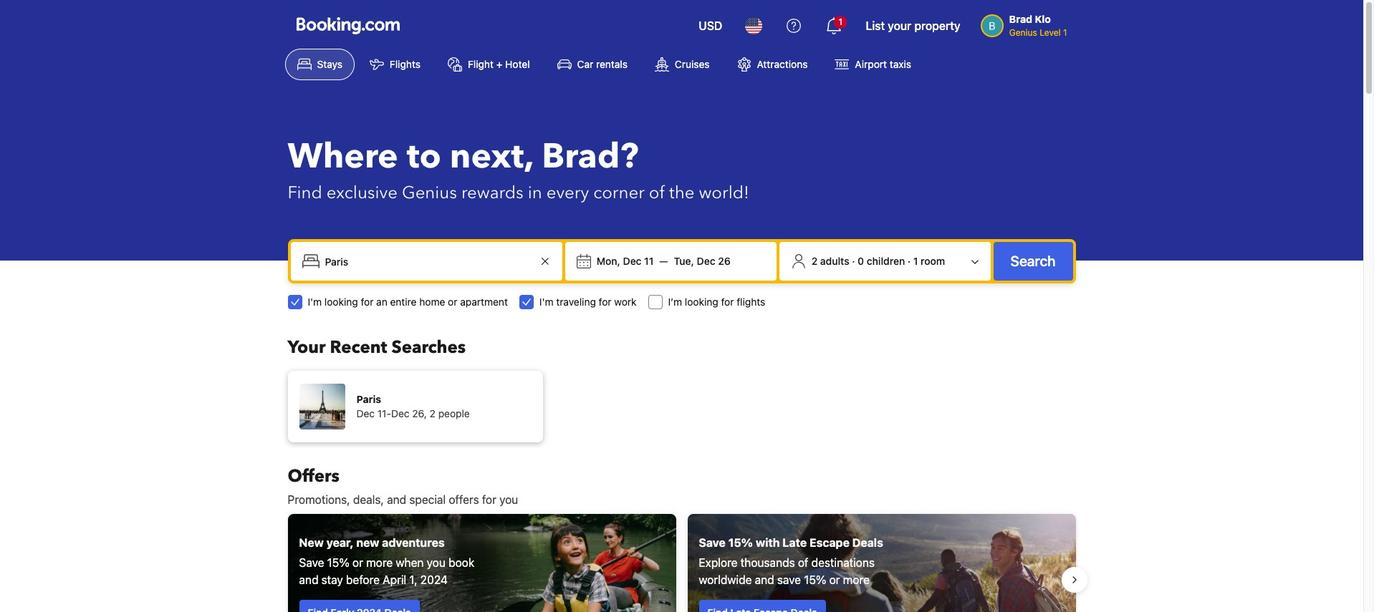 Task type: locate. For each thing, give the bounding box(es) containing it.
you
[[500, 494, 518, 507], [427, 557, 446, 570]]

usd
[[699, 19, 723, 32]]

2 horizontal spatial 15%
[[804, 574, 827, 587]]

·
[[852, 255, 856, 267], [908, 255, 911, 267]]

and inside save 15% with late escape deals explore thousands of destinations worldwide and save 15% or more
[[755, 574, 775, 587]]

for left the work
[[599, 296, 612, 308]]

0 horizontal spatial or
[[353, 557, 363, 570]]

where to next, brad? find exclusive genius rewards in every corner of the world!
[[288, 133, 750, 205]]

1 horizontal spatial i'm
[[540, 296, 554, 308]]

2 left adults
[[812, 255, 818, 267]]

your recent searches
[[288, 336, 466, 360]]

1 vertical spatial save
[[299, 557, 324, 570]]

cruises link
[[643, 49, 722, 80]]

every
[[547, 181, 589, 205]]

mon, dec 11 button
[[591, 249, 660, 275]]

1 vertical spatial or
[[353, 557, 363, 570]]

15% right save
[[804, 574, 827, 587]]

year,
[[327, 537, 354, 550]]

2
[[812, 255, 818, 267], [430, 408, 436, 420]]

0 horizontal spatial i'm
[[308, 296, 322, 308]]

Where are you going? field
[[319, 249, 537, 275]]

or inside new year, new adventures save 15% or more when you book and stay before april 1, 2024
[[353, 557, 363, 570]]

1 horizontal spatial or
[[448, 296, 458, 308]]

corner
[[594, 181, 645, 205]]

for right offers
[[482, 494, 497, 507]]

and down thousands
[[755, 574, 775, 587]]

looking right i'm
[[685, 296, 719, 308]]

for for work
[[599, 296, 612, 308]]

genius inside brad klo genius level 1
[[1010, 27, 1038, 38]]

i'm looking for flights
[[668, 296, 766, 308]]

looking
[[325, 296, 358, 308], [685, 296, 719, 308]]

with
[[756, 537, 780, 550]]

in
[[528, 181, 542, 205]]

2 vertical spatial or
[[830, 574, 840, 587]]

or right home
[[448, 296, 458, 308]]

26,
[[412, 408, 427, 420]]

brad klo genius level 1
[[1010, 13, 1068, 38]]

0 vertical spatial you
[[500, 494, 518, 507]]

0 horizontal spatial ·
[[852, 255, 856, 267]]

when
[[396, 557, 424, 570]]

1 horizontal spatial 2
[[812, 255, 818, 267]]

1 right level
[[1064, 27, 1068, 38]]

0 horizontal spatial 15%
[[327, 557, 350, 570]]

more up april
[[366, 557, 393, 570]]

1 vertical spatial more
[[843, 574, 870, 587]]

looking left an
[[325, 296, 358, 308]]

april
[[383, 574, 407, 587]]

1 horizontal spatial ·
[[908, 255, 911, 267]]

genius down to
[[402, 181, 457, 205]]

more inside save 15% with late escape deals explore thousands of destinations worldwide and save 15% or more
[[843, 574, 870, 587]]

worldwide
[[699, 574, 752, 587]]

1 horizontal spatial you
[[500, 494, 518, 507]]

· right children on the right top of the page
[[908, 255, 911, 267]]

and right deals,
[[387, 494, 407, 507]]

0 vertical spatial 2
[[812, 255, 818, 267]]

0 horizontal spatial 2
[[430, 408, 436, 420]]

0 vertical spatial more
[[366, 557, 393, 570]]

looking for i'm
[[685, 296, 719, 308]]

more down destinations
[[843, 574, 870, 587]]

2 horizontal spatial and
[[755, 574, 775, 587]]

1 vertical spatial 15%
[[327, 557, 350, 570]]

promotions,
[[288, 494, 350, 507]]

save up explore
[[699, 537, 726, 550]]

15% left the with
[[729, 537, 753, 550]]

0 horizontal spatial looking
[[325, 296, 358, 308]]

dec
[[623, 255, 642, 267], [697, 255, 716, 267], [357, 408, 375, 420], [391, 408, 410, 420]]

0 horizontal spatial genius
[[402, 181, 457, 205]]

you right offers
[[500, 494, 518, 507]]

i'm traveling for work
[[540, 296, 637, 308]]

11
[[645, 255, 654, 267]]

0 horizontal spatial you
[[427, 557, 446, 570]]

your account menu brad klo genius level 1 element
[[981, 6, 1073, 39]]

or for apartment
[[448, 296, 458, 308]]

1 left room
[[914, 255, 919, 267]]

traveling
[[556, 296, 596, 308]]

0 vertical spatial of
[[649, 181, 665, 205]]

15%
[[729, 537, 753, 550], [327, 557, 350, 570], [804, 574, 827, 587]]

1 horizontal spatial save
[[699, 537, 726, 550]]

apartment
[[460, 296, 508, 308]]

1 horizontal spatial looking
[[685, 296, 719, 308]]

stays link
[[285, 49, 355, 80]]

offers promotions, deals, and special offers for you
[[288, 465, 518, 507]]

· left 0
[[852, 255, 856, 267]]

2 right '26,'
[[430, 408, 436, 420]]

attractions link
[[725, 49, 820, 80]]

list your property
[[866, 19, 961, 32]]

0 vertical spatial save
[[699, 537, 726, 550]]

0 vertical spatial genius
[[1010, 27, 1038, 38]]

destinations
[[812, 557, 875, 570]]

or
[[448, 296, 458, 308], [353, 557, 363, 570], [830, 574, 840, 587]]

level
[[1040, 27, 1061, 38]]

offers
[[288, 465, 340, 489]]

to
[[407, 133, 441, 181]]

for left an
[[361, 296, 374, 308]]

2 inside 2 adults · 0 children · 1 room dropdown button
[[812, 255, 818, 267]]

more
[[366, 557, 393, 570], [843, 574, 870, 587]]

your
[[888, 19, 912, 32]]

region containing new year, new adventures
[[276, 509, 1088, 613]]

0 horizontal spatial more
[[366, 557, 393, 570]]

0 horizontal spatial of
[[649, 181, 665, 205]]

you inside 'offers promotions, deals, and special offers for you'
[[500, 494, 518, 507]]

1 horizontal spatial genius
[[1010, 27, 1038, 38]]

entire
[[390, 296, 417, 308]]

0 horizontal spatial and
[[299, 574, 319, 587]]

save 15% with late escape deals explore thousands of destinations worldwide and save 15% or more
[[699, 537, 884, 587]]

klo
[[1035, 13, 1051, 25]]

15% up stay
[[327, 557, 350, 570]]

2 looking from the left
[[685, 296, 719, 308]]

2 · from the left
[[908, 255, 911, 267]]

1 vertical spatial 2
[[430, 408, 436, 420]]

or for more
[[353, 557, 363, 570]]

1 inside brad klo genius level 1
[[1064, 27, 1068, 38]]

0 vertical spatial or
[[448, 296, 458, 308]]

more inside new year, new adventures save 15% or more when you book and stay before april 1, 2024
[[366, 557, 393, 570]]

0 vertical spatial 15%
[[729, 537, 753, 550]]

rewards
[[462, 181, 524, 205]]

genius inside where to next, brad? find exclusive genius rewards in every corner of the world!
[[402, 181, 457, 205]]

dec down paris
[[357, 408, 375, 420]]

tue,
[[674, 255, 695, 267]]

explore
[[699, 557, 738, 570]]

region
[[276, 509, 1088, 613]]

i'm up your on the left bottom of page
[[308, 296, 322, 308]]

1,
[[410, 574, 418, 587]]

rentals
[[596, 58, 628, 70]]

2024
[[421, 574, 448, 587]]

and left stay
[[299, 574, 319, 587]]

for left flights
[[721, 296, 734, 308]]

dec left 26 at the right top of the page
[[697, 255, 716, 267]]

2 adults · 0 children · 1 room
[[812, 255, 946, 267]]

for inside 'offers promotions, deals, and special offers for you'
[[482, 494, 497, 507]]

and inside 'offers promotions, deals, and special offers for you'
[[387, 494, 407, 507]]

i'm left traveling
[[540, 296, 554, 308]]

save down "new" on the left
[[299, 557, 324, 570]]

1 left list
[[839, 16, 843, 27]]

1 looking from the left
[[325, 296, 358, 308]]

or down destinations
[[830, 574, 840, 587]]

recent
[[330, 336, 387, 360]]

taxis
[[890, 58, 912, 70]]

or inside save 15% with late escape deals explore thousands of destinations worldwide and save 15% or more
[[830, 574, 840, 587]]

i'm
[[308, 296, 322, 308], [540, 296, 554, 308]]

and inside new year, new adventures save 15% or more when you book and stay before april 1, 2024
[[299, 574, 319, 587]]

stays
[[317, 58, 343, 70]]

genius down brad at the right top
[[1010, 27, 1038, 38]]

2 horizontal spatial 1
[[1064, 27, 1068, 38]]

people
[[439, 408, 470, 420]]

late
[[783, 537, 807, 550]]

the
[[670, 181, 695, 205]]

11-
[[378, 408, 391, 420]]

1 vertical spatial of
[[798, 557, 809, 570]]

new year, new adventures save 15% or more when you book and stay before april 1, 2024
[[299, 537, 475, 587]]

of down the late in the bottom of the page
[[798, 557, 809, 570]]

1 vertical spatial you
[[427, 557, 446, 570]]

car
[[577, 58, 594, 70]]

0 horizontal spatial save
[[299, 557, 324, 570]]

2 inside paris dec 11-dec 26, 2 people
[[430, 408, 436, 420]]

property
[[915, 19, 961, 32]]

searches
[[392, 336, 466, 360]]

2 horizontal spatial or
[[830, 574, 840, 587]]

flights
[[390, 58, 421, 70]]

1 horizontal spatial 1
[[914, 255, 919, 267]]

room
[[921, 255, 946, 267]]

you inside new year, new adventures save 15% or more when you book and stay before april 1, 2024
[[427, 557, 446, 570]]

1 horizontal spatial of
[[798, 557, 809, 570]]

1 horizontal spatial and
[[387, 494, 407, 507]]

0 horizontal spatial 1
[[839, 16, 843, 27]]

1 i'm from the left
[[308, 296, 322, 308]]

2 adults · 0 children · 1 room button
[[785, 248, 985, 275]]

of left the
[[649, 181, 665, 205]]

1 vertical spatial genius
[[402, 181, 457, 205]]

you up '2024'
[[427, 557, 446, 570]]

or up before
[[353, 557, 363, 570]]

flight + hotel link
[[436, 49, 542, 80]]

1 horizontal spatial more
[[843, 574, 870, 587]]

and
[[387, 494, 407, 507], [299, 574, 319, 587], [755, 574, 775, 587]]

search
[[1011, 253, 1056, 270]]

2 i'm from the left
[[540, 296, 554, 308]]

where
[[288, 133, 398, 181]]

home
[[420, 296, 445, 308]]



Task type: describe. For each thing, give the bounding box(es) containing it.
car rentals link
[[545, 49, 640, 80]]

a young girl and woman kayak on a river image
[[288, 515, 676, 613]]

flights link
[[358, 49, 433, 80]]

for for an
[[361, 296, 374, 308]]

and for or
[[299, 574, 319, 587]]

your
[[288, 336, 326, 360]]

work
[[615, 296, 637, 308]]

and for explore
[[755, 574, 775, 587]]

world!
[[699, 181, 750, 205]]

26
[[718, 255, 731, 267]]

next,
[[450, 133, 534, 181]]

i'm for i'm traveling for work
[[540, 296, 554, 308]]

an
[[376, 296, 388, 308]]

before
[[346, 574, 380, 587]]

deals
[[853, 537, 884, 550]]

search button
[[994, 242, 1073, 281]]

paris
[[357, 394, 381, 406]]

1 button
[[817, 9, 852, 43]]

flight + hotel
[[468, 58, 530, 70]]

2 vertical spatial 15%
[[804, 574, 827, 587]]

brad
[[1010, 13, 1033, 25]]

adults
[[821, 255, 850, 267]]

exclusive
[[327, 181, 398, 205]]

paris dec 11-dec 26, 2 people
[[357, 394, 470, 420]]

mon,
[[597, 255, 621, 267]]

+
[[497, 58, 503, 70]]

book
[[449, 557, 475, 570]]

stay
[[322, 574, 343, 587]]

for for flights
[[721, 296, 734, 308]]

—
[[660, 255, 668, 267]]

i'm
[[668, 296, 683, 308]]

find
[[288, 181, 322, 205]]

thousands
[[741, 557, 795, 570]]

save inside save 15% with late escape deals explore thousands of destinations worldwide and save 15% or more
[[699, 537, 726, 550]]

list
[[866, 19, 885, 32]]

airport taxis
[[855, 58, 912, 70]]

i'm looking for an entire home or apartment
[[308, 296, 508, 308]]

children
[[867, 255, 905, 267]]

attractions
[[757, 58, 808, 70]]

adventures
[[382, 537, 445, 550]]

cruises
[[675, 58, 710, 70]]

group of friends hiking in the mountains on a sunny day image
[[688, 515, 1076, 613]]

new
[[356, 537, 380, 550]]

1 inside 2 adults · 0 children · 1 room dropdown button
[[914, 255, 919, 267]]

1 horizontal spatial 15%
[[729, 537, 753, 550]]

15% inside new year, new adventures save 15% or more when you book and stay before april 1, 2024
[[327, 557, 350, 570]]

save inside new year, new adventures save 15% or more when you book and stay before april 1, 2024
[[299, 557, 324, 570]]

save
[[778, 574, 801, 587]]

1 · from the left
[[852, 255, 856, 267]]

offers
[[449, 494, 479, 507]]

list your property link
[[858, 9, 970, 43]]

special
[[410, 494, 446, 507]]

of inside save 15% with late escape deals explore thousands of destinations worldwide and save 15% or more
[[798, 557, 809, 570]]

new
[[299, 537, 324, 550]]

car rentals
[[577, 58, 628, 70]]

flights
[[737, 296, 766, 308]]

booking.com image
[[296, 17, 400, 34]]

usd button
[[690, 9, 731, 43]]

of inside where to next, brad? find exclusive genius rewards in every corner of the world!
[[649, 181, 665, 205]]

escape
[[810, 537, 850, 550]]

flight
[[468, 58, 494, 70]]

airport taxis link
[[823, 49, 924, 80]]

0
[[858, 255, 865, 267]]

dec left 11 on the left
[[623, 255, 642, 267]]

brad?
[[542, 133, 639, 181]]

mon, dec 11 — tue, dec 26
[[597, 255, 731, 267]]

dec left '26,'
[[391, 408, 410, 420]]

looking for i'm
[[325, 296, 358, 308]]

deals,
[[353, 494, 384, 507]]

1 inside 1 'dropdown button'
[[839, 16, 843, 27]]

i'm for i'm looking for an entire home or apartment
[[308, 296, 322, 308]]

hotel
[[505, 58, 530, 70]]



Task type: vqa. For each thing, say whether or not it's contained in the screenshot.
I'm
yes



